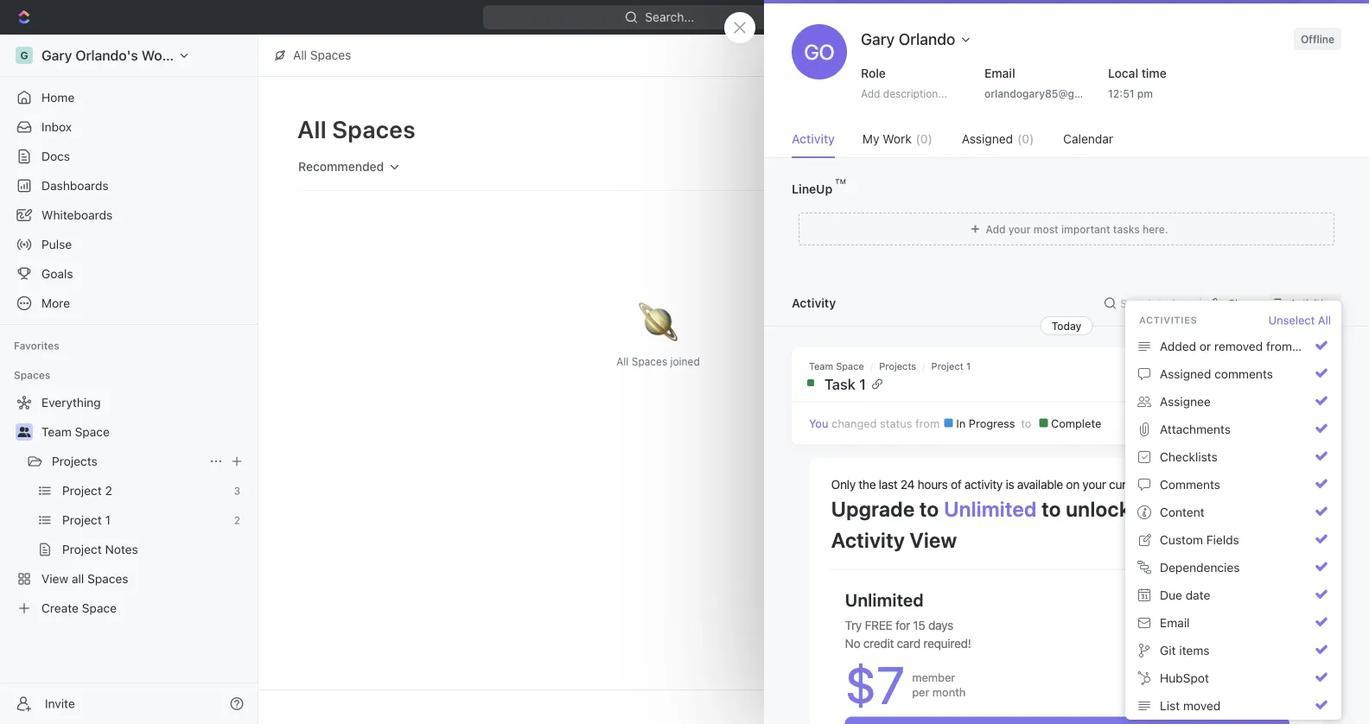 Task type: vqa. For each thing, say whether or not it's contained in the screenshot.
leftmost Projects link
yes



Task type: describe. For each thing, give the bounding box(es) containing it.
due date
[[1161, 589, 1211, 603]]

unlimited try free for 15 days no credit card required!
[[846, 590, 972, 651]]

projects inside tree
[[52, 454, 98, 469]]

complete
[[1049, 417, 1102, 430]]

1 activity from the top
[[792, 132, 835, 146]]

role
[[861, 66, 886, 80]]

added
[[1161, 339, 1197, 354]]

hubspot
[[1161, 672, 1210, 686]]

unlock
[[1067, 497, 1131, 522]]

unselect
[[1269, 314, 1316, 327]]

my
[[863, 132, 880, 146]]

date
[[1186, 589, 1211, 603]]

2 / from the left
[[923, 361, 926, 372]]

new for new
[[1247, 10, 1272, 24]]

no
[[846, 637, 861, 651]]

lineup tm
[[792, 178, 847, 196]]

docs link
[[7, 143, 251, 170]]

credit
[[864, 637, 894, 651]]

hubspot button
[[1133, 665, 1335, 693]]

lineup
[[792, 182, 833, 196]]

favorites button
[[7, 336, 66, 356]]

mins
[[1304, 418, 1325, 429]]

assigned for assigned
[[962, 132, 1014, 146]]

team space
[[42, 425, 110, 439]]

0 vertical spatial 1
[[967, 361, 971, 372]]

search... button
[[936, 153, 1020, 181]]

sidebar navigation
[[0, 35, 259, 725]]

list moved button
[[1133, 693, 1335, 720]]

15
[[914, 619, 926, 633]]

2 activity from the top
[[792, 296, 837, 310]]

git items
[[1161, 644, 1210, 658]]

assigned comments button
[[1133, 361, 1335, 388]]

docs
[[42, 149, 70, 163]]

1 vertical spatial from
[[916, 417, 940, 430]]

joined
[[671, 355, 700, 368]]

‎task 1
[[825, 375, 866, 393]]

hours
[[918, 478, 948, 492]]

lifetime
[[1136, 497, 1214, 522]]

due
[[1161, 589, 1183, 603]]

upgrade for upgrade to unlimited
[[832, 497, 915, 522]]

upgrade link
[[1133, 5, 1216, 29]]

my work
[[863, 132, 912, 146]]

0 vertical spatial team space link
[[810, 361, 865, 372]]

in progress
[[954, 417, 1019, 430]]

project 1 link
[[932, 361, 971, 372]]

from inside 'button'
[[1267, 339, 1293, 354]]

work
[[883, 132, 912, 146]]

calendar
[[1064, 132, 1114, 146]]

upgrade to unlimited
[[832, 497, 1038, 522]]

days
[[929, 619, 954, 633]]

removed
[[1215, 339, 1264, 354]]

added or removed from list
[[1161, 339, 1316, 354]]

on
[[1067, 478, 1080, 492]]

dependencies button
[[1133, 554, 1335, 582]]

git items button
[[1133, 637, 1335, 665]]

team for team space
[[42, 425, 72, 439]]

&
[[1154, 651, 1160, 662]]

24
[[901, 478, 915, 492]]

new space button
[[920, 116, 1020, 144]]

assignee
[[1161, 395, 1211, 409]]

Search tasks.. text field
[[1121, 291, 1194, 317]]

1 vertical spatial all spaces
[[298, 115, 416, 143]]

changed
[[832, 417, 877, 430]]

custom fields button
[[1133, 527, 1335, 554]]

only
[[832, 478, 856, 492]]

0 vertical spatial all spaces
[[293, 48, 351, 62]]

1 / from the left
[[871, 361, 874, 372]]

projects link inside tree
[[52, 448, 202, 476]]

for
[[896, 619, 911, 633]]

per
[[913, 686, 930, 699]]

go
[[805, 40, 835, 64]]

tm
[[836, 178, 847, 186]]

0 horizontal spatial team space link
[[42, 419, 247, 446]]

new space
[[946, 122, 1009, 137]]

activity view
[[832, 529, 958, 553]]

search... inside button
[[960, 160, 1009, 174]]

1 vertical spatial in
[[957, 417, 966, 430]]

unlimited inside unlimited try free for 15 days no credit card required!
[[846, 590, 925, 611]]

offline
[[1302, 33, 1335, 45]]

in inside visible spaces spaces shown in your left sidebar.
[[1144, 145, 1153, 157]]

visible spaces spaces shown in your left sidebar.
[[1071, 121, 1238, 157]]

last
[[879, 478, 898, 492]]

12:51
[[1109, 87, 1135, 99]]

dashboards
[[42, 179, 109, 193]]

content button
[[1133, 499, 1335, 527]]

list moved
[[1161, 699, 1221, 713]]

is
[[1006, 478, 1015, 492]]

upgrade for upgrade
[[1158, 10, 1207, 24]]

inbox
[[42, 120, 72, 134]]

git
[[1161, 644, 1177, 658]]

1 vertical spatial 1
[[860, 375, 866, 393]]

sidebar.
[[1199, 145, 1238, 157]]

pulse link
[[7, 231, 251, 259]]

all spaces joined
[[617, 355, 700, 368]]

email orlandogary85@gmail.com
[[985, 66, 1120, 99]]

the
[[859, 478, 876, 492]]

checklists button
[[1133, 444, 1335, 471]]

csv
[[1163, 651, 1183, 662]]

excel
[[1126, 651, 1151, 662]]

activity
[[965, 478, 1003, 492]]

1 horizontal spatial projects
[[880, 361, 917, 372]]

attachments
[[1161, 422, 1232, 437]]

1 vertical spatial your
[[1083, 478, 1107, 492]]



Task type: locate. For each thing, give the bounding box(es) containing it.
0 horizontal spatial assigned
[[962, 132, 1014, 146]]

to down "available" on the right bottom of the page
[[1042, 497, 1062, 522]]

to unlock lifetime activity view
[[832, 497, 1214, 553]]

list
[[1296, 339, 1316, 354], [1161, 699, 1181, 713]]

0 vertical spatial projects link
[[880, 361, 917, 372]]

0 vertical spatial upgrade
[[1158, 10, 1207, 24]]

content
[[1161, 505, 1205, 520]]

assigned up assignee on the right bottom of the page
[[1161, 367, 1212, 381]]

upgrade up time
[[1158, 10, 1207, 24]]

invite
[[45, 697, 75, 711]]

comments button
[[1133, 471, 1335, 499]]

0 horizontal spatial in
[[957, 417, 966, 430]]

your inside visible spaces spaces shown in your left sidebar.
[[1155, 145, 1177, 157]]

1 vertical spatial activities
[[1140, 315, 1198, 326]]

1 vertical spatial new
[[946, 122, 971, 137]]

1 horizontal spatial search...
[[960, 160, 1009, 174]]

projects left project
[[880, 361, 917, 372]]

1 horizontal spatial unlimited
[[945, 497, 1038, 522]]

projects down team space
[[52, 454, 98, 469]]

0 horizontal spatial search...
[[645, 10, 695, 24]]

9
[[1295, 418, 1301, 429]]

1 horizontal spatial 1
[[967, 361, 971, 372]]

activities up unselect all
[[1291, 298, 1335, 310]]

activities up added
[[1140, 315, 1198, 326]]

activities inside 'dropdown button'
[[1291, 298, 1335, 310]]

1 horizontal spatial projects link
[[880, 361, 917, 372]]

description...
[[884, 87, 948, 99]]

1 horizontal spatial email
[[1161, 616, 1190, 630]]

in
[[1144, 145, 1153, 157], [957, 417, 966, 430]]

0 horizontal spatial projects link
[[52, 448, 202, 476]]

list inside button
[[1161, 699, 1181, 713]]

comments
[[1215, 367, 1274, 381]]

1 right project
[[967, 361, 971, 372]]

month
[[933, 686, 966, 699]]

unlimited down activity
[[945, 497, 1038, 522]]

1 horizontal spatial /
[[923, 361, 926, 372]]

assigned up search... button
[[962, 132, 1014, 146]]

activity up ‎task
[[792, 296, 837, 310]]

1 vertical spatial space
[[837, 361, 865, 372]]

space for team space / projects / project 1
[[837, 361, 865, 372]]

0 vertical spatial activities
[[1291, 298, 1335, 310]]

0 horizontal spatial upgrade
[[832, 497, 915, 522]]

team right user group image
[[42, 425, 72, 439]]

1 horizontal spatial activities
[[1291, 298, 1335, 310]]

unselect all
[[1269, 314, 1332, 327]]

favorites
[[14, 340, 59, 352]]

new button
[[1223, 3, 1283, 31]]

your right on
[[1083, 478, 1107, 492]]

goals
[[42, 267, 73, 281]]

inbox link
[[7, 113, 251, 141]]

1 right ‎task
[[860, 375, 866, 393]]

0 horizontal spatial space
[[75, 425, 110, 439]]

0 horizontal spatial projects
[[52, 454, 98, 469]]

role add description...
[[861, 66, 948, 99]]

tree containing team space
[[7, 389, 251, 623]]

space for new space
[[974, 122, 1009, 137]]

0 vertical spatial in
[[1144, 145, 1153, 157]]

/ up changed status from at the right of page
[[871, 361, 874, 372]]

0 horizontal spatial team
[[42, 425, 72, 439]]

upgrade down the
[[832, 497, 915, 522]]

added or removed from list button
[[1133, 333, 1335, 361]]

0 vertical spatial from
[[1267, 339, 1293, 354]]

assigned for assigned comments
[[1161, 367, 1212, 381]]

fields
[[1207, 533, 1240, 547]]

home link
[[7, 84, 251, 112]]

0 vertical spatial new
[[1247, 10, 1272, 24]]

team up ‎task
[[810, 361, 834, 372]]

space up ‎task 1
[[837, 361, 865, 372]]

space right user group image
[[75, 425, 110, 439]]

spaces
[[310, 48, 351, 62], [332, 115, 416, 143], [1120, 121, 1171, 140], [1071, 145, 1107, 157], [632, 355, 668, 368], [14, 369, 50, 381]]

changed status from
[[832, 417, 943, 430]]

you
[[810, 417, 832, 430]]

from
[[1267, 339, 1293, 354], [916, 417, 940, 430]]

to inside to unlock lifetime activity view
[[1042, 497, 1062, 522]]

space for team space
[[75, 425, 110, 439]]

new up search... button
[[946, 122, 971, 137]]

‎task
[[825, 375, 856, 393]]

plan
[[1151, 478, 1174, 492]]

0 vertical spatial email
[[985, 66, 1016, 80]]

1 horizontal spatial assigned
[[1161, 367, 1212, 381]]

whiteboards
[[42, 208, 113, 222]]

list down unselect all
[[1296, 339, 1316, 354]]

0 vertical spatial assigned
[[962, 132, 1014, 146]]

assigned
[[962, 132, 1014, 146], [1161, 367, 1212, 381]]

2 vertical spatial space
[[75, 425, 110, 439]]

pulse
[[42, 237, 72, 252]]

/ left project
[[923, 361, 926, 372]]

new
[[1247, 10, 1272, 24], [946, 122, 971, 137]]

0 vertical spatial activity
[[792, 132, 835, 146]]

your
[[1155, 145, 1177, 157], [1083, 478, 1107, 492]]

email up orlandogary85@gmail.com
[[985, 66, 1016, 80]]

1 horizontal spatial list
[[1296, 339, 1316, 354]]

1 vertical spatial team space link
[[42, 419, 247, 446]]

0 vertical spatial search...
[[645, 10, 695, 24]]

available
[[1018, 478, 1064, 492]]

to right progress
[[1022, 417, 1035, 430]]

0 horizontal spatial unlimited
[[846, 590, 925, 611]]

due date button
[[1133, 582, 1335, 610]]

items
[[1180, 644, 1210, 658]]

1 horizontal spatial from
[[1267, 339, 1293, 354]]

visible
[[1071, 121, 1117, 140]]

activity up "lineup tm" at the top right of the page
[[792, 132, 835, 146]]

from down unselect
[[1267, 339, 1293, 354]]

1 horizontal spatial space
[[837, 361, 865, 372]]

assigned inside assigned comments button
[[1161, 367, 1212, 381]]

1 vertical spatial unlimited
[[846, 590, 925, 611]]

to for to
[[1022, 417, 1035, 430]]

1 vertical spatial activity
[[792, 296, 837, 310]]

1 vertical spatial team
[[42, 425, 72, 439]]

activities button
[[1271, 293, 1342, 314]]

‎task 1 link
[[797, 375, 1325, 393]]

free
[[865, 619, 893, 633]]

0 horizontal spatial /
[[871, 361, 874, 372]]

team for team space / projects / project 1
[[810, 361, 834, 372]]

0 vertical spatial projects
[[880, 361, 917, 372]]

team
[[810, 361, 834, 372], [42, 425, 72, 439]]

0 horizontal spatial 1
[[860, 375, 866, 393]]

0 vertical spatial space
[[974, 122, 1009, 137]]

1 vertical spatial search...
[[960, 160, 1009, 174]]

all
[[293, 48, 307, 62], [298, 115, 327, 143], [1319, 314, 1332, 327], [617, 355, 629, 368]]

1 vertical spatial list
[[1161, 699, 1181, 713]]

0 vertical spatial your
[[1155, 145, 1177, 157]]

new right upgrade "link"
[[1247, 10, 1272, 24]]

progress
[[969, 417, 1016, 430]]

1 horizontal spatial team space link
[[810, 361, 865, 372]]

add description... button
[[854, 83, 969, 104]]

to down hours
[[920, 497, 940, 522]]

1 horizontal spatial to
[[1022, 417, 1035, 430]]

to for to unlock lifetime activity view
[[1042, 497, 1062, 522]]

checklists
[[1161, 450, 1218, 464]]

member per month
[[913, 671, 966, 699]]

email down due
[[1161, 616, 1190, 630]]

only the last 24 hours of activity is available on your current plan
[[832, 478, 1174, 492]]

activities
[[1291, 298, 1335, 310], [1140, 315, 1198, 326]]

list inside 'button'
[[1296, 339, 1316, 354]]

team space / projects / project 1
[[810, 361, 971, 372]]

1 horizontal spatial your
[[1155, 145, 1177, 157]]

upgrade inside upgrade "link"
[[1158, 10, 1207, 24]]

tree
[[7, 389, 251, 623]]

0 vertical spatial list
[[1296, 339, 1316, 354]]

0 horizontal spatial new
[[946, 122, 971, 137]]

add
[[861, 87, 881, 99]]

in right shown
[[1144, 145, 1153, 157]]

2 horizontal spatial space
[[974, 122, 1009, 137]]

1 vertical spatial projects
[[52, 454, 98, 469]]

projects link down team space
[[52, 448, 202, 476]]

0 horizontal spatial to
[[920, 497, 940, 522]]

1 vertical spatial email
[[1161, 616, 1190, 630]]

team inside tree
[[42, 425, 72, 439]]

2 horizontal spatial to
[[1042, 497, 1062, 522]]

9 mins
[[1295, 418, 1325, 429]]

0 horizontal spatial list
[[1161, 699, 1181, 713]]

1 horizontal spatial new
[[1247, 10, 1272, 24]]

1 vertical spatial upgrade
[[832, 497, 915, 522]]

user group image
[[18, 427, 31, 438]]

your left left
[[1155, 145, 1177, 157]]

0 vertical spatial team
[[810, 361, 834, 372]]

space up search... button
[[974, 122, 1009, 137]]

1 horizontal spatial upgrade
[[1158, 10, 1207, 24]]

/
[[871, 361, 874, 372], [923, 361, 926, 372]]

list down hubspot
[[1161, 699, 1181, 713]]

space inside tree
[[75, 425, 110, 439]]

0 horizontal spatial your
[[1083, 478, 1107, 492]]

email for email
[[1161, 616, 1190, 630]]

assignee button
[[1133, 388, 1335, 416]]

custom fields
[[1161, 533, 1240, 547]]

spaces inside sidebar navigation
[[14, 369, 50, 381]]

1 vertical spatial assigned
[[1161, 367, 1212, 381]]

projects
[[880, 361, 917, 372], [52, 454, 98, 469]]

unlimited up free
[[846, 590, 925, 611]]

0 horizontal spatial email
[[985, 66, 1016, 80]]

space inside button
[[974, 122, 1009, 137]]

email for email orlandogary85@gmail.com
[[985, 66, 1016, 80]]

new for new space
[[946, 122, 971, 137]]

email inside 'email orlandogary85@gmail.com'
[[985, 66, 1016, 80]]

0 horizontal spatial from
[[916, 417, 940, 430]]

upgrade
[[1158, 10, 1207, 24], [832, 497, 915, 522]]

1 horizontal spatial team
[[810, 361, 834, 372]]

projects link left project
[[880, 361, 917, 372]]

1 horizontal spatial in
[[1144, 145, 1153, 157]]

whiteboards link
[[7, 202, 251, 229]]

attachments button
[[1133, 416, 1335, 444]]

from right status
[[916, 417, 940, 430]]

in left progress
[[957, 417, 966, 430]]

⌘k
[[810, 10, 829, 24]]

email button
[[1133, 610, 1335, 637]]

0 horizontal spatial activities
[[1140, 315, 1198, 326]]

0 vertical spatial unlimited
[[945, 497, 1038, 522]]

custom
[[1161, 533, 1204, 547]]

of
[[951, 478, 962, 492]]

email inside email "button"
[[1161, 616, 1190, 630]]

tree inside sidebar navigation
[[7, 389, 251, 623]]

1 vertical spatial projects link
[[52, 448, 202, 476]]

projects link
[[880, 361, 917, 372], [52, 448, 202, 476]]



